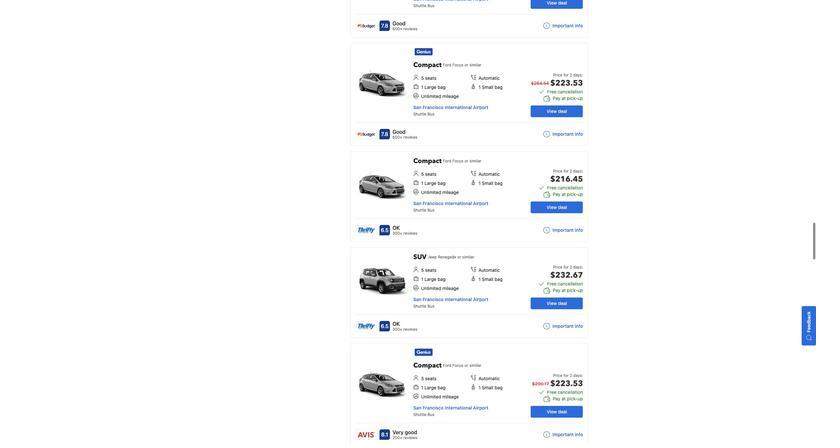 Task type: vqa. For each thing, say whether or not it's contained in the screenshot.
days:
yes



Task type: locate. For each thing, give the bounding box(es) containing it.
0 vertical spatial good 600+ reviews
[[393, 21, 418, 31]]

4 2 from the top
[[570, 373, 572, 378]]

2 focus from the top
[[452, 159, 464, 164]]

2 good 600+ reviews from the top
[[393, 129, 418, 140]]

good 600+ reviews
[[393, 21, 418, 31], [393, 129, 418, 140]]

customer rating 7.8 good element for 7.8 'element' associated with 1st supplied by rc - budget 'image'
[[393, 20, 418, 27]]

2 price from the top
[[553, 169, 563, 174]]

francisco for third the san francisco international airport button from the top of the page
[[423, 297, 444, 302]]

1 ford from the top
[[443, 63, 451, 67]]

$232.67
[[550, 270, 583, 281]]

compact
[[413, 61, 442, 69], [413, 157, 442, 166], [413, 361, 442, 370]]

info
[[575, 23, 583, 28], [575, 131, 583, 137], [575, 227, 583, 233], [575, 324, 583, 329], [575, 432, 583, 438]]

ok
[[393, 225, 400, 231], [393, 321, 400, 327]]

200+
[[393, 436, 402, 441]]

pick- down price for 2 days: $290.17 $223.53
[[567, 396, 578, 402]]

cancellation down 'price for 2 days: $264.54 $223.53'
[[558, 89, 583, 94]]

cancellation down $216.45
[[558, 185, 583, 191]]

0 vertical spatial focus
[[452, 63, 464, 67]]

2 ford from the top
[[443, 159, 451, 164]]

free cancellation for $264.54
[[547, 89, 583, 94]]

0 vertical spatial ok
[[393, 225, 400, 231]]

5 reviews from the top
[[403, 436, 417, 441]]

2 300+ from the top
[[393, 327, 402, 332]]

2 automatic from the top
[[479, 171, 500, 177]]

for inside price for 2 days: $290.17 $223.53
[[564, 373, 569, 378]]

up down $232.67
[[578, 288, 583, 293]]

6.5
[[381, 227, 389, 233], [381, 324, 389, 329]]

600+
[[393, 26, 402, 31], [393, 135, 402, 140]]

customer rating 6.5 ok element
[[393, 224, 417, 232], [393, 320, 417, 328]]

2 francisco from the top
[[423, 201, 444, 206]]

1 vertical spatial customer rating 6.5 ok element
[[393, 320, 417, 328]]

1 pay from the top
[[553, 95, 561, 101]]

focus
[[452, 63, 464, 67], [452, 159, 464, 164], [452, 363, 464, 368]]

free cancellation down $232.67
[[547, 281, 583, 287]]

$223.53 inside price for 2 days: $290.17 $223.53
[[550, 379, 583, 389]]

2 vertical spatial ford
[[443, 363, 451, 368]]

deal
[[558, 0, 567, 6], [558, 109, 567, 114], [558, 205, 567, 210], [558, 301, 567, 306], [558, 409, 567, 415]]

pay at pick-up for $264.54
[[553, 95, 583, 101]]

for inside price for 2 days: $216.45
[[564, 169, 569, 174]]

5 important info from the top
[[553, 432, 583, 438]]

4 info from the top
[[575, 324, 583, 329]]

0 vertical spatial customer rating 7.8 good element
[[393, 20, 418, 27]]

supplied by rc - thrifty image
[[356, 225, 377, 235], [356, 322, 377, 331]]

2 san francisco international airport button from the top
[[413, 201, 488, 206]]

3 airport from the top
[[473, 297, 488, 302]]

300+
[[393, 231, 402, 236], [393, 327, 402, 332]]

0 vertical spatial good
[[393, 21, 406, 26]]

2 inside 'price for 2 days: $264.54 $223.53'
[[570, 73, 572, 78]]

mileage
[[442, 94, 459, 99], [442, 190, 459, 195], [442, 286, 459, 291], [442, 394, 459, 400]]

4 pick- from the top
[[567, 396, 578, 402]]

unlimited mileage
[[421, 94, 459, 99], [421, 190, 459, 195], [421, 286, 459, 291], [421, 394, 459, 400]]

pick- for $216.45
[[567, 192, 578, 197]]

1 deal from the top
[[558, 0, 567, 6]]

free cancellation down $216.45
[[547, 185, 583, 191]]

reviews
[[404, 26, 418, 31], [404, 135, 418, 140], [404, 231, 417, 236], [404, 327, 417, 332], [403, 436, 417, 441]]

2 6.5 element from the top
[[380, 321, 390, 332]]

at
[[562, 95, 566, 101], [562, 192, 566, 197], [562, 288, 566, 293], [562, 396, 566, 402]]

product card group containing $232.67
[[351, 247, 589, 338]]

jeep
[[428, 255, 437, 260]]

1 7.8 element from the top
[[380, 21, 390, 31]]

days: inside price for 2 days: $216.45
[[573, 169, 583, 174]]

ok 300+ reviews for $232.67
[[393, 321, 417, 332]]

2 1 small bag from the top
[[479, 181, 503, 186]]

0 vertical spatial supplied by rc - thrifty image
[[356, 225, 377, 235]]

pay at pick-up
[[553, 95, 583, 101], [553, 192, 583, 197], [553, 288, 583, 293], [553, 396, 583, 402]]

supplied by rc - budget image
[[356, 21, 377, 31], [356, 129, 377, 139]]

cancellation down price for 2 days: $290.17 $223.53
[[558, 390, 583, 395]]

good
[[393, 21, 406, 26], [393, 129, 406, 135]]

1 vertical spatial compact ford focus or similar
[[413, 157, 482, 166]]

automatic
[[479, 75, 500, 81], [479, 171, 500, 177], [479, 268, 500, 273], [479, 376, 500, 382]]

3 compact ford focus or similar from the top
[[413, 361, 482, 370]]

ford for price for 2 days: $290.17 $223.53
[[443, 363, 451, 368]]

airport
[[473, 105, 488, 110], [473, 201, 488, 206], [473, 297, 488, 302], [473, 405, 488, 411]]

0 vertical spatial compact ford focus or similar
[[413, 61, 482, 69]]

at down $232.67
[[562, 288, 566, 293]]

for
[[564, 73, 569, 78], [564, 169, 569, 174], [564, 265, 569, 270], [564, 373, 569, 378]]

free cancellation
[[547, 89, 583, 94], [547, 185, 583, 191], [547, 281, 583, 287], [547, 390, 583, 395]]

1 vertical spatial 6.5 element
[[380, 321, 390, 332]]

view deal button for $216.45
[[531, 202, 583, 213]]

3 san francisco international airport button from the top
[[413, 297, 488, 302]]

feedback
[[806, 312, 812, 333]]

0 vertical spatial compact
[[413, 61, 442, 69]]

2 inside price for 2 days: $290.17 $223.53
[[570, 373, 572, 378]]

1 vertical spatial good
[[393, 129, 406, 135]]

ok for $216.45
[[393, 225, 400, 231]]

0 vertical spatial 600+
[[393, 26, 402, 31]]

2 vertical spatial compact
[[413, 361, 442, 370]]

free down price for 2 days: $290.17 $223.53
[[547, 390, 557, 395]]

pick- down $232.67
[[567, 288, 578, 293]]

san francisco international airport button
[[413, 105, 488, 110], [413, 201, 488, 206], [413, 297, 488, 302], [413, 405, 488, 411]]

similar inside suv jeep renegade or similar
[[462, 255, 474, 260]]

customer rating 6.5 ok element for $216.45
[[393, 224, 417, 232]]

300+ for $232.67
[[393, 327, 402, 332]]

pick- for $264.54
[[567, 95, 578, 101]]

1 compact ford focus or similar from the top
[[413, 61, 482, 69]]

0 vertical spatial 7.8 element
[[380, 21, 390, 31]]

free cancellation down price for 2 days: $290.17 $223.53
[[547, 390, 583, 395]]

price
[[553, 73, 563, 78], [553, 169, 563, 174], [553, 265, 563, 270], [553, 373, 563, 378]]

price inside 'price for 2 days: $264.54 $223.53'
[[553, 73, 563, 78]]

for inside price for 2 days: $232.67
[[564, 265, 569, 270]]

2 large from the top
[[425, 181, 436, 186]]

3 pay at pick-up from the top
[[553, 288, 583, 293]]

2
[[570, 73, 572, 78], [570, 169, 572, 174], [570, 265, 572, 270], [570, 373, 572, 378]]

free for $290.17
[[547, 390, 557, 395]]

0 vertical spatial ford
[[443, 63, 451, 67]]

2 cancellation from the top
[[558, 185, 583, 191]]

1 vertical spatial focus
[[452, 159, 464, 164]]

1 small bag
[[479, 84, 503, 90], [479, 181, 503, 186], [479, 277, 503, 282], [479, 385, 503, 391]]

view deal
[[547, 0, 567, 6], [547, 109, 567, 114], [547, 205, 567, 210], [547, 301, 567, 306], [547, 409, 567, 415]]

$223.53 right the $290.17
[[550, 379, 583, 389]]

2 info from the top
[[575, 131, 583, 137]]

international
[[445, 105, 472, 110], [445, 201, 472, 206], [445, 297, 472, 302], [445, 405, 472, 411]]

5 seats
[[421, 75, 437, 81], [421, 171, 437, 177], [421, 268, 437, 273], [421, 376, 437, 382]]

days: for $232.67
[[573, 265, 583, 270]]

1 vertical spatial supplied by rc - budget image
[[356, 129, 377, 139]]

days: inside price for 2 days: $290.17 $223.53
[[573, 373, 583, 378]]

7.8 for 7.8 'element' for first supplied by rc - budget 'image' from the bottom of the page
[[381, 131, 388, 137]]

free cancellation down 'price for 2 days: $264.54 $223.53'
[[547, 89, 583, 94]]

product card group
[[351, 0, 589, 37], [351, 43, 589, 146], [351, 151, 589, 242], [351, 247, 589, 338], [351, 343, 589, 444]]

pay down $232.67
[[553, 288, 561, 293]]

0 vertical spatial 6.5
[[381, 227, 389, 233]]

5
[[421, 75, 424, 81], [421, 171, 424, 177], [421, 268, 424, 273], [421, 376, 424, 382]]

3 5 seats from the top
[[421, 268, 437, 273]]

customer rating 7.8 good element
[[393, 20, 418, 27], [393, 128, 418, 136]]

1 good from the top
[[393, 21, 406, 26]]

francisco
[[423, 105, 444, 110], [423, 201, 444, 206], [423, 297, 444, 302], [423, 405, 444, 411]]

7.8 for 7.8 'element' associated with 1st supplied by rc - budget 'image'
[[381, 23, 388, 29]]

pay at pick-up down price for 2 days: $290.17 $223.53
[[553, 396, 583, 402]]

similar
[[470, 63, 482, 67], [470, 159, 482, 164], [462, 255, 474, 260], [470, 363, 482, 368]]

pick-
[[567, 95, 578, 101], [567, 192, 578, 197], [567, 288, 578, 293], [567, 396, 578, 402]]

days: for $264.54
[[573, 73, 583, 78]]

free
[[547, 89, 557, 94], [547, 185, 557, 191], [547, 281, 557, 287], [547, 390, 557, 395]]

or
[[465, 63, 468, 67], [465, 159, 468, 164], [457, 255, 461, 260], [465, 363, 468, 368]]

price for 2 days: $232.67
[[550, 265, 583, 281]]

2 inside price for 2 days: $216.45
[[570, 169, 572, 174]]

2 good from the top
[[393, 129, 406, 135]]

days:
[[573, 73, 583, 78], [573, 169, 583, 174], [573, 265, 583, 270], [573, 373, 583, 378]]

3 international from the top
[[445, 297, 472, 302]]

1 vertical spatial good 600+ reviews
[[393, 129, 418, 140]]

7.8
[[381, 23, 388, 29], [381, 131, 388, 137]]

supplied by rc - thrifty image for $216.45
[[356, 225, 377, 235]]

up down $216.45
[[578, 192, 583, 197]]

2 important info from the top
[[553, 131, 583, 137]]

3 up from the top
[[578, 288, 583, 293]]

up for $232.67
[[578, 288, 583, 293]]

3 deal from the top
[[558, 205, 567, 210]]

days: for $290.17
[[573, 373, 583, 378]]

important info
[[553, 23, 583, 28], [553, 131, 583, 137], [553, 227, 583, 233], [553, 324, 583, 329], [553, 432, 583, 438]]

suv jeep renegade or similar
[[413, 253, 474, 262]]

at for $290.17
[[562, 396, 566, 402]]

very
[[393, 430, 404, 436]]

1 300+ from the top
[[393, 231, 402, 236]]

6.5 for $232.67
[[381, 324, 389, 329]]

1 vertical spatial customer rating 7.8 good element
[[393, 128, 418, 136]]

4 important info button from the top
[[543, 323, 583, 330]]

airport for third the san francisco international airport button from the bottom
[[473, 201, 488, 206]]

1 vertical spatial 600+
[[393, 135, 402, 140]]

2 view deal button from the top
[[531, 106, 583, 117]]

san
[[413, 105, 422, 110], [413, 201, 422, 206], [413, 297, 422, 302], [413, 405, 422, 411]]

3 days: from the top
[[573, 265, 583, 270]]

customer rating 7.8 good element for 7.8 'element' for first supplied by rc - budget 'image' from the bottom of the page
[[393, 128, 418, 136]]

1 customer rating 7.8 good element from the top
[[393, 20, 418, 27]]

1 days: from the top
[[573, 73, 583, 78]]

1 vertical spatial 300+
[[393, 327, 402, 332]]

at down $216.45
[[562, 192, 566, 197]]

1 vertical spatial compact
[[413, 157, 442, 166]]

$223.53 inside 'price for 2 days: $264.54 $223.53'
[[550, 78, 583, 89]]

cancellation
[[558, 89, 583, 94], [558, 185, 583, 191], [558, 281, 583, 287], [558, 390, 583, 395]]

view
[[547, 0, 557, 6], [547, 109, 557, 114], [547, 205, 557, 210], [547, 301, 557, 306], [547, 409, 557, 415]]

bag
[[438, 84, 446, 90], [495, 84, 503, 90], [438, 181, 446, 186], [495, 181, 503, 186], [438, 277, 446, 282], [495, 277, 503, 282], [438, 385, 446, 391], [495, 385, 503, 391]]

$223.53 right $264.54 at the right top
[[550, 78, 583, 89]]

1 up from the top
[[578, 95, 583, 101]]

shuttle
[[413, 3, 427, 8], [413, 112, 427, 117], [413, 208, 427, 213], [413, 304, 427, 309], [413, 412, 427, 417]]

3 ford from the top
[[443, 363, 451, 368]]

2 shuttle from the top
[[413, 112, 427, 117]]

1 vertical spatial ok 300+ reviews
[[393, 321, 417, 332]]

pay at pick-up for $216.45
[[553, 192, 583, 197]]

pay at pick-up down $216.45
[[553, 192, 583, 197]]

1 vertical spatial ok
[[393, 321, 400, 327]]

2 600+ from the top
[[393, 135, 402, 140]]

for for $264.54
[[564, 73, 569, 78]]

4 pay at pick-up from the top
[[553, 396, 583, 402]]

pay down price for 2 days: $290.17 $223.53
[[553, 396, 561, 402]]

pay down 'price for 2 days: $264.54 $223.53'
[[553, 95, 561, 101]]

ok 300+ reviews
[[393, 225, 417, 236], [393, 321, 417, 332]]

1 5 from the top
[[421, 75, 424, 81]]

important info button
[[543, 22, 583, 29], [543, 131, 583, 137], [543, 227, 583, 234], [543, 323, 583, 330], [543, 432, 583, 438]]

compact ford focus or similar
[[413, 61, 482, 69], [413, 157, 482, 166], [413, 361, 482, 370]]

1
[[421, 84, 423, 90], [479, 84, 481, 90], [421, 181, 423, 186], [479, 181, 481, 186], [421, 277, 423, 282], [479, 277, 481, 282], [421, 385, 423, 391], [479, 385, 481, 391]]

0 vertical spatial 6.5 element
[[380, 225, 390, 236]]

1 vertical spatial ford
[[443, 159, 451, 164]]

francisco for third the san francisco international airport button from the bottom
[[423, 201, 444, 206]]

2 for $264.54
[[570, 73, 572, 78]]

2 view from the top
[[547, 109, 557, 114]]

price inside price for 2 days: $290.17 $223.53
[[553, 373, 563, 378]]

ford
[[443, 63, 451, 67], [443, 159, 451, 164], [443, 363, 451, 368]]

pay at pick-up down 'price for 2 days: $264.54 $223.53'
[[553, 95, 583, 101]]

at down 'price for 2 days: $264.54 $223.53'
[[562, 95, 566, 101]]

large
[[425, 84, 436, 90], [425, 181, 436, 186], [425, 277, 436, 282], [425, 385, 436, 391]]

up down price for 2 days: $290.17 $223.53
[[578, 396, 583, 402]]

1 francisco from the top
[[423, 105, 444, 110]]

view for $232.67
[[547, 301, 557, 306]]

4 francisco from the top
[[423, 405, 444, 411]]

3 compact from the top
[[413, 361, 442, 370]]

free down 'price for 2 days: $264.54 $223.53'
[[547, 89, 557, 94]]

bus for third the san francisco international airport button from the bottom
[[428, 208, 435, 213]]

6.5 element
[[380, 225, 390, 236], [380, 321, 390, 332]]

600+ for first supplied by rc - budget 'image' from the bottom of the page
[[393, 135, 402, 140]]

at for $216.45
[[562, 192, 566, 197]]

8.1
[[381, 432, 388, 438]]

ok for $232.67
[[393, 321, 400, 327]]

view deal button
[[531, 0, 583, 9], [531, 106, 583, 117], [531, 202, 583, 213], [531, 298, 583, 310], [531, 406, 583, 418]]

customer rating 6.5 ok element for $232.67
[[393, 320, 417, 328]]

good for first supplied by rc - budget 'image' from the bottom of the page
[[393, 129, 406, 135]]

1 for from the top
[[564, 73, 569, 78]]

deal for $232.67
[[558, 301, 567, 306]]

3 bus from the top
[[428, 208, 435, 213]]

pay for $216.45
[[553, 192, 561, 197]]

0 vertical spatial supplied by rc - budget image
[[356, 21, 377, 31]]

6.5 for $216.45
[[381, 227, 389, 233]]

up down 'price for 2 days: $264.54 $223.53'
[[578, 95, 583, 101]]

pay
[[553, 95, 561, 101], [553, 192, 561, 197], [553, 288, 561, 293], [553, 396, 561, 402]]

1 vertical spatial $223.53
[[550, 379, 583, 389]]

pick- down 'price for 2 days: $264.54 $223.53'
[[567, 95, 578, 101]]

3 1 large bag from the top
[[421, 277, 446, 282]]

for inside 'price for 2 days: $264.54 $223.53'
[[564, 73, 569, 78]]

1 vertical spatial 7.8
[[381, 131, 388, 137]]

1 vertical spatial 7.8 element
[[380, 129, 390, 139]]

seats
[[425, 75, 437, 81], [425, 171, 437, 177], [425, 268, 437, 273], [425, 376, 437, 382]]

4 cancellation from the top
[[558, 390, 583, 395]]

free cancellation for $290.17
[[547, 390, 583, 395]]

4 days: from the top
[[573, 373, 583, 378]]

2 important info button from the top
[[543, 131, 583, 137]]

0 vertical spatial 7.8
[[381, 23, 388, 29]]

supplied by rc - avis image
[[356, 430, 377, 440]]

$223.53
[[550, 78, 583, 89], [550, 379, 583, 389]]

4 reviews from the top
[[404, 327, 417, 332]]

1 seats from the top
[[425, 75, 437, 81]]

5 view deal from the top
[[547, 409, 567, 415]]

focus for price for 2 days: $290.17 $223.53
[[452, 363, 464, 368]]

3 free cancellation from the top
[[547, 281, 583, 287]]

price inside price for 2 days: $232.67
[[553, 265, 563, 270]]

6.5 element for $216.45
[[380, 225, 390, 236]]

ford for price for 2 days: $264.54 $223.53
[[443, 63, 451, 67]]

bus
[[428, 3, 435, 8], [428, 112, 435, 117], [428, 208, 435, 213], [428, 304, 435, 309], [428, 412, 435, 417]]

pick- for $290.17
[[567, 396, 578, 402]]

pick- down $216.45
[[567, 192, 578, 197]]

1 vertical spatial 6.5
[[381, 324, 389, 329]]

0 vertical spatial ok 300+ reviews
[[393, 225, 417, 236]]

san francisco international airport shuttle bus
[[413, 105, 488, 117], [413, 201, 488, 213], [413, 297, 488, 309], [413, 405, 488, 417]]

for for $232.67
[[564, 265, 569, 270]]

1 6.5 element from the top
[[380, 225, 390, 236]]

5 view from the top
[[547, 409, 557, 415]]

unlimited
[[421, 94, 441, 99], [421, 190, 441, 195], [421, 286, 441, 291], [421, 394, 441, 400]]

2 vertical spatial compact ford focus or similar
[[413, 361, 482, 370]]

cancellation for $264.54
[[558, 89, 583, 94]]

price for 2 days: $264.54 $223.53
[[531, 73, 583, 89]]

view for $290.17
[[547, 409, 557, 415]]

1 view deal from the top
[[547, 0, 567, 6]]

4 airport from the top
[[473, 405, 488, 411]]

days: inside price for 2 days: $232.67
[[573, 265, 583, 270]]

7.8 element
[[380, 21, 390, 31], [380, 129, 390, 139]]

product card group containing $216.45
[[351, 151, 589, 242]]

0 vertical spatial 300+
[[393, 231, 402, 236]]

1 vertical spatial supplied by rc - thrifty image
[[356, 322, 377, 331]]

pay at pick-up down $232.67
[[553, 288, 583, 293]]

1 compact from the top
[[413, 61, 442, 69]]

small
[[482, 84, 493, 90], [482, 181, 493, 186], [482, 277, 493, 282], [482, 385, 493, 391]]

1 airport from the top
[[473, 105, 488, 110]]

0 vertical spatial $223.53
[[550, 78, 583, 89]]

2 6.5 from the top
[[381, 324, 389, 329]]

free down $232.67
[[547, 281, 557, 287]]

view deal button for $264.54
[[531, 106, 583, 117]]

2 inside price for 2 days: $232.67
[[570, 265, 572, 270]]

3 product card group from the top
[[351, 151, 589, 242]]

up for $290.17
[[578, 396, 583, 402]]

2 compact from the top
[[413, 157, 442, 166]]

important
[[553, 23, 574, 28], [553, 131, 574, 137], [553, 227, 574, 233], [553, 324, 574, 329], [553, 432, 574, 438]]

cancellation down $232.67
[[558, 281, 583, 287]]

days: inside 'price for 2 days: $264.54 $223.53'
[[573, 73, 583, 78]]

price for $264.54
[[553, 73, 563, 78]]

free for $216.45
[[547, 185, 557, 191]]

price inside price for 2 days: $216.45
[[553, 169, 563, 174]]

view for $216.45
[[547, 205, 557, 210]]

pay down $216.45
[[553, 192, 561, 197]]

2 vertical spatial focus
[[452, 363, 464, 368]]

free down $216.45
[[547, 185, 557, 191]]

up
[[578, 95, 583, 101], [578, 192, 583, 197], [578, 288, 583, 293], [578, 396, 583, 402]]

0 vertical spatial customer rating 6.5 ok element
[[393, 224, 417, 232]]

1 large bag
[[421, 84, 446, 90], [421, 181, 446, 186], [421, 277, 446, 282], [421, 385, 446, 391]]

at down price for 2 days: $290.17 $223.53
[[562, 396, 566, 402]]

2 ok 300+ reviews from the top
[[393, 321, 417, 332]]

3 san francisco international airport shuttle bus from the top
[[413, 297, 488, 309]]



Task type: describe. For each thing, give the bounding box(es) containing it.
3 reviews from the top
[[404, 231, 417, 236]]

4 unlimited from the top
[[421, 394, 441, 400]]

3 small from the top
[[482, 277, 493, 282]]

pay at pick-up for $290.17
[[553, 396, 583, 402]]

bus for fourth the san francisco international airport button from the bottom of the page
[[428, 112, 435, 117]]

2 mileage from the top
[[442, 190, 459, 195]]

1 view deal button from the top
[[531, 0, 583, 9]]

airport for fourth the san francisco international airport button
[[473, 405, 488, 411]]

free for $264.54
[[547, 89, 557, 94]]

5 important info button from the top
[[543, 432, 583, 438]]

2 unlimited from the top
[[421, 190, 441, 195]]

1 large from the top
[[425, 84, 436, 90]]

4 mileage from the top
[[442, 394, 459, 400]]

$216.45
[[550, 174, 583, 185]]

4 5 seats from the top
[[421, 376, 437, 382]]

2 for $216.45
[[570, 169, 572, 174]]

1 important info button from the top
[[543, 22, 583, 29]]

7.8 element for 1st supplied by rc - budget 'image'
[[380, 21, 390, 31]]

up for $264.54
[[578, 95, 583, 101]]

2 san francisco international airport shuttle bus from the top
[[413, 201, 488, 213]]

3 5 from the top
[[421, 268, 424, 273]]

up for $216.45
[[578, 192, 583, 197]]

4 5 from the top
[[421, 376, 424, 382]]

price for $290.17
[[553, 373, 563, 378]]

focus for price for 2 days: $264.54 $223.53
[[452, 63, 464, 67]]

very good 200+ reviews
[[393, 430, 417, 441]]

product card group containing good
[[351, 0, 589, 37]]

1 1 large bag from the top
[[421, 84, 446, 90]]

price for $216.45
[[553, 169, 563, 174]]

1 san francisco international airport button from the top
[[413, 105, 488, 110]]

2 1 large bag from the top
[[421, 181, 446, 186]]

1 1 small bag from the top
[[479, 84, 503, 90]]

1 mileage from the top
[[442, 94, 459, 99]]

1 supplied by rc - budget image from the top
[[356, 21, 377, 31]]

view deal button for $232.67
[[531, 298, 583, 310]]

7.8 element for first supplied by rc - budget 'image' from the bottom of the page
[[380, 129, 390, 139]]

2 5 from the top
[[421, 171, 424, 177]]

reviews inside very good 200+ reviews
[[403, 436, 417, 441]]

3 seats from the top
[[425, 268, 437, 273]]

free cancellation for $232.67
[[547, 281, 583, 287]]

4 shuttle from the top
[[413, 304, 427, 309]]

feedback button
[[802, 307, 816, 346]]

4 automatic from the top
[[479, 376, 500, 382]]

at for $232.67
[[562, 288, 566, 293]]

4 1 small bag from the top
[[479, 385, 503, 391]]

bus for third the san francisco international airport button from the top of the page
[[428, 304, 435, 309]]

3 important info from the top
[[553, 227, 583, 233]]

3 info from the top
[[575, 227, 583, 233]]

6.5 element for $232.67
[[380, 321, 390, 332]]

4 san francisco international airport shuttle bus from the top
[[413, 405, 488, 417]]

for for $216.45
[[564, 169, 569, 174]]

1 important info from the top
[[553, 23, 583, 28]]

price for 2 days: $216.45
[[550, 169, 583, 185]]

pay at pick-up for $232.67
[[553, 288, 583, 293]]

4 international from the top
[[445, 405, 472, 411]]

1 info from the top
[[575, 23, 583, 28]]

4 unlimited mileage from the top
[[421, 394, 459, 400]]

2 supplied by rc - budget image from the top
[[356, 129, 377, 139]]

2 for $232.67
[[570, 265, 572, 270]]

2 international from the top
[[445, 201, 472, 206]]

4 san from the top
[[413, 405, 422, 411]]

view deal for $290.17
[[547, 409, 567, 415]]

4 seats from the top
[[425, 376, 437, 382]]

compact for price for 2 days: $290.17 $223.53
[[413, 361, 442, 370]]

3 important from the top
[[553, 227, 574, 233]]

4 large from the top
[[425, 385, 436, 391]]

1 small from the top
[[482, 84, 493, 90]]

1 bus from the top
[[428, 3, 435, 8]]

2 important from the top
[[553, 131, 574, 137]]

4 important from the top
[[553, 324, 574, 329]]

3 unlimited from the top
[[421, 286, 441, 291]]

view deal for $216.45
[[547, 205, 567, 210]]

at for $264.54
[[562, 95, 566, 101]]

view deal for $264.54
[[547, 109, 567, 114]]

4 small from the top
[[482, 385, 493, 391]]

3 important info button from the top
[[543, 227, 583, 234]]

suv
[[413, 253, 427, 262]]

4 important info from the top
[[553, 324, 583, 329]]

view deal for $232.67
[[547, 301, 567, 306]]

2 compact ford focus or similar from the top
[[413, 157, 482, 166]]

2 for $290.17
[[570, 373, 572, 378]]

pay for $290.17
[[553, 396, 561, 402]]

1 important from the top
[[553, 23, 574, 28]]

1 5 seats from the top
[[421, 75, 437, 81]]

free for $232.67
[[547, 281, 557, 287]]

$223.53 for price for 2 days: $264.54 $223.53
[[550, 78, 583, 89]]

1 san francisco international airport shuttle bus from the top
[[413, 105, 488, 117]]

2 reviews from the top
[[404, 135, 418, 140]]

600+ for 1st supplied by rc - budget 'image'
[[393, 26, 402, 31]]

3 large from the top
[[425, 277, 436, 282]]

or inside suv jeep renegade or similar
[[457, 255, 461, 260]]

5 product card group from the top
[[351, 343, 589, 444]]

1 automatic from the top
[[479, 75, 500, 81]]

1 view from the top
[[547, 0, 557, 6]]

2 small from the top
[[482, 181, 493, 186]]

4 1 large bag from the top
[[421, 385, 446, 391]]

supplied by rc - thrifty image for $232.67
[[356, 322, 377, 331]]

3 shuttle from the top
[[413, 208, 427, 213]]

good for 1st supplied by rc - budget 'image'
[[393, 21, 406, 26]]

renegade
[[438, 255, 456, 260]]

deal for $264.54
[[558, 109, 567, 114]]

ok 300+ reviews for $216.45
[[393, 225, 417, 236]]

3 san from the top
[[413, 297, 422, 302]]

for for $290.17
[[564, 373, 569, 378]]

airport for fourth the san francisco international airport button from the bottom of the page
[[473, 105, 488, 110]]

price for $232.67
[[553, 265, 563, 270]]

3 unlimited mileage from the top
[[421, 286, 459, 291]]

view deal button for $290.17
[[531, 406, 583, 418]]

5 info from the top
[[575, 432, 583, 438]]

1 san from the top
[[413, 105, 422, 110]]

2 5 seats from the top
[[421, 171, 437, 177]]

bus for fourth the san francisco international airport button
[[428, 412, 435, 417]]

3 mileage from the top
[[442, 286, 459, 291]]

pick- for $232.67
[[567, 288, 578, 293]]

1 unlimited mileage from the top
[[421, 94, 459, 99]]

view for $264.54
[[547, 109, 557, 114]]

deal for $216.45
[[558, 205, 567, 210]]

francisco for fourth the san francisco international airport button from the bottom of the page
[[423, 105, 444, 110]]

2 product card group from the top
[[351, 43, 589, 146]]

customer rating 8.1 very good element
[[393, 429, 417, 437]]

1 shuttle from the top
[[413, 3, 427, 8]]

compact ford focus or similar for price for 2 days: $264.54 $223.53
[[413, 61, 482, 69]]

$290.17
[[532, 381, 549, 387]]

2 seats from the top
[[425, 171, 437, 177]]

pay for $232.67
[[553, 288, 561, 293]]

days: for $216.45
[[573, 169, 583, 174]]

$264.54
[[531, 80, 549, 86]]

5 important from the top
[[553, 432, 574, 438]]

good
[[405, 430, 417, 436]]

shuttle bus
[[413, 3, 435, 8]]

$223.53 for price for 2 days: $290.17 $223.53
[[550, 379, 583, 389]]

francisco for fourth the san francisco international airport button
[[423, 405, 444, 411]]

airport for third the san francisco international airport button from the top of the page
[[473, 297, 488, 302]]

2 unlimited mileage from the top
[[421, 190, 459, 195]]

3 automatic from the top
[[479, 268, 500, 273]]

deal for $290.17
[[558, 409, 567, 415]]

5 shuttle from the top
[[413, 412, 427, 417]]

2 san from the top
[[413, 201, 422, 206]]

price for 2 days: $290.17 $223.53
[[532, 373, 583, 389]]

cancellation for $216.45
[[558, 185, 583, 191]]

compact ford focus or similar for price for 2 days: $290.17 $223.53
[[413, 361, 482, 370]]

1 reviews from the top
[[404, 26, 418, 31]]

300+ for $216.45
[[393, 231, 402, 236]]

cancellation for $290.17
[[558, 390, 583, 395]]

pay for $264.54
[[553, 95, 561, 101]]

3 1 small bag from the top
[[479, 277, 503, 282]]

cancellation for $232.67
[[558, 281, 583, 287]]

8.1 element
[[380, 430, 390, 440]]

4 san francisco international airport button from the top
[[413, 405, 488, 411]]

free cancellation for $216.45
[[547, 185, 583, 191]]

compact for price for 2 days: $264.54 $223.53
[[413, 61, 442, 69]]



